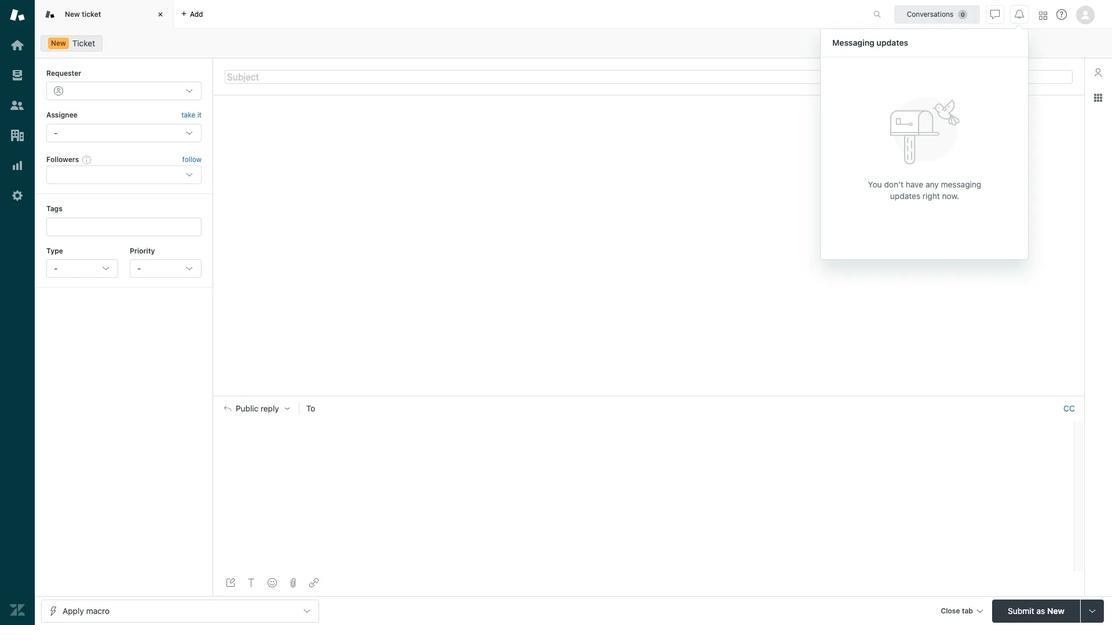 Task type: vqa. For each thing, say whether or not it's contained in the screenshot.
CENTER
no



Task type: describe. For each thing, give the bounding box(es) containing it.
new ticket tab
[[35, 0, 174, 29]]

macro
[[86, 606, 110, 616]]

tags element
[[46, 218, 202, 236]]

- for priority
[[137, 264, 141, 273]]

follow button
[[182, 155, 202, 165]]

ticket
[[72, 38, 95, 48]]

messaging
[[833, 37, 875, 47]]

close tab button
[[936, 600, 988, 625]]

close image
[[155, 9, 166, 20]]

button displays agent's chat status as invisible. image
[[991, 10, 1000, 19]]

- button for priority
[[130, 260, 202, 278]]

you
[[868, 179, 882, 189]]

public reply button
[[214, 397, 299, 421]]

cc button
[[1064, 404, 1076, 414]]

secondary element
[[35, 32, 1113, 55]]

zendesk support image
[[10, 8, 25, 23]]

info on adding followers image
[[82, 155, 92, 165]]

conversations
[[907, 10, 954, 18]]

as
[[1037, 606, 1046, 616]]

add
[[190, 10, 203, 18]]

minimize composer image
[[644, 392, 654, 401]]

draft mode image
[[226, 579, 235, 588]]

assignee
[[46, 111, 78, 120]]

now.
[[943, 191, 960, 201]]

reply
[[261, 404, 279, 414]]

customer context image
[[1094, 68, 1103, 77]]

messaging
[[941, 179, 982, 189]]

main element
[[0, 0, 35, 626]]

new for new
[[51, 39, 66, 48]]

notifications image
[[1015, 10, 1025, 19]]

submit as new
[[1008, 606, 1065, 616]]

customers image
[[10, 98, 25, 113]]

tab
[[962, 607, 974, 616]]

followers
[[46, 155, 79, 164]]

apply macro
[[63, 606, 110, 616]]

conversations button
[[895, 5, 980, 23]]

close tab
[[941, 607, 974, 616]]

take
[[182, 111, 195, 120]]



Task type: locate. For each thing, give the bounding box(es) containing it.
right
[[923, 191, 940, 201]]

type
[[46, 247, 63, 255]]

updates right "messaging" on the top right
[[877, 37, 909, 47]]

get started image
[[10, 38, 25, 53]]

0 horizontal spatial - button
[[46, 260, 118, 278]]

-
[[54, 128, 58, 138], [54, 264, 58, 273], [137, 264, 141, 273]]

apply
[[63, 606, 84, 616]]

1 vertical spatial updates
[[891, 191, 921, 201]]

1 horizontal spatial - button
[[130, 260, 202, 278]]

tags
[[46, 205, 62, 213]]

- down type
[[54, 264, 58, 273]]

requester
[[46, 69, 81, 78]]

- button for type
[[46, 260, 118, 278]]

1 - button from the left
[[46, 260, 118, 278]]

2 - button from the left
[[130, 260, 202, 278]]

followers element
[[46, 166, 202, 184]]

you don't have any messaging updates right now.
[[868, 179, 982, 201]]

insert emojis image
[[268, 579, 277, 588]]

new left ticket at the top left of the page
[[51, 39, 66, 48]]

add link (cmd k) image
[[309, 579, 319, 588]]

updates inside you don't have any messaging updates right now.
[[891, 191, 921, 201]]

displays possible ticket submission types image
[[1088, 607, 1098, 616]]

- down assignee
[[54, 128, 58, 138]]

add button
[[174, 0, 210, 28]]

views image
[[10, 68, 25, 83]]

take it
[[182, 111, 202, 120]]

updates down have
[[891, 191, 921, 201]]

menu containing messaging updates
[[821, 28, 1029, 262]]

new inside "tab"
[[65, 10, 80, 18]]

zendesk products image
[[1040, 11, 1048, 19]]

follow
[[182, 155, 202, 164]]

new right as
[[1048, 606, 1065, 616]]

- button down priority
[[130, 260, 202, 278]]

ticket
[[82, 10, 101, 18]]

apps image
[[1094, 93, 1103, 103]]

new for new ticket
[[65, 10, 80, 18]]

priority
[[130, 247, 155, 255]]

menu
[[821, 28, 1029, 262]]

submit
[[1008, 606, 1035, 616]]

messaging updates
[[833, 37, 909, 47]]

new
[[65, 10, 80, 18], [51, 39, 66, 48], [1048, 606, 1065, 616]]

get help image
[[1057, 9, 1067, 20]]

0 vertical spatial updates
[[877, 37, 909, 47]]

have
[[906, 179, 924, 189]]

- button down type
[[46, 260, 118, 278]]

tabs tab list
[[35, 0, 862, 29]]

- inside assignee element
[[54, 128, 58, 138]]

assignee element
[[46, 124, 202, 142]]

0 vertical spatial new
[[65, 10, 80, 18]]

close
[[941, 607, 961, 616]]

new inside secondary element
[[51, 39, 66, 48]]

new ticket
[[65, 10, 101, 18]]

admin image
[[10, 188, 25, 203]]

reporting image
[[10, 158, 25, 173]]

2 vertical spatial new
[[1048, 606, 1065, 616]]

organizations image
[[10, 128, 25, 143]]

add attachment image
[[289, 579, 298, 588]]

don't
[[885, 179, 904, 189]]

1 vertical spatial new
[[51, 39, 66, 48]]

public
[[236, 404, 259, 414]]

public reply
[[236, 404, 279, 414]]

any
[[926, 179, 939, 189]]

- for type
[[54, 264, 58, 273]]

cc
[[1064, 404, 1075, 414]]

- down priority
[[137, 264, 141, 273]]

take it button
[[182, 110, 202, 122]]

requester element
[[46, 82, 202, 100]]

Subject field
[[225, 70, 1073, 84]]

format text image
[[247, 579, 256, 588]]

new left ticket
[[65, 10, 80, 18]]

updates
[[877, 37, 909, 47], [891, 191, 921, 201]]

- button
[[46, 260, 118, 278], [130, 260, 202, 278]]

to
[[306, 404, 315, 414]]

zendesk image
[[10, 603, 25, 618]]

it
[[197, 111, 202, 120]]



